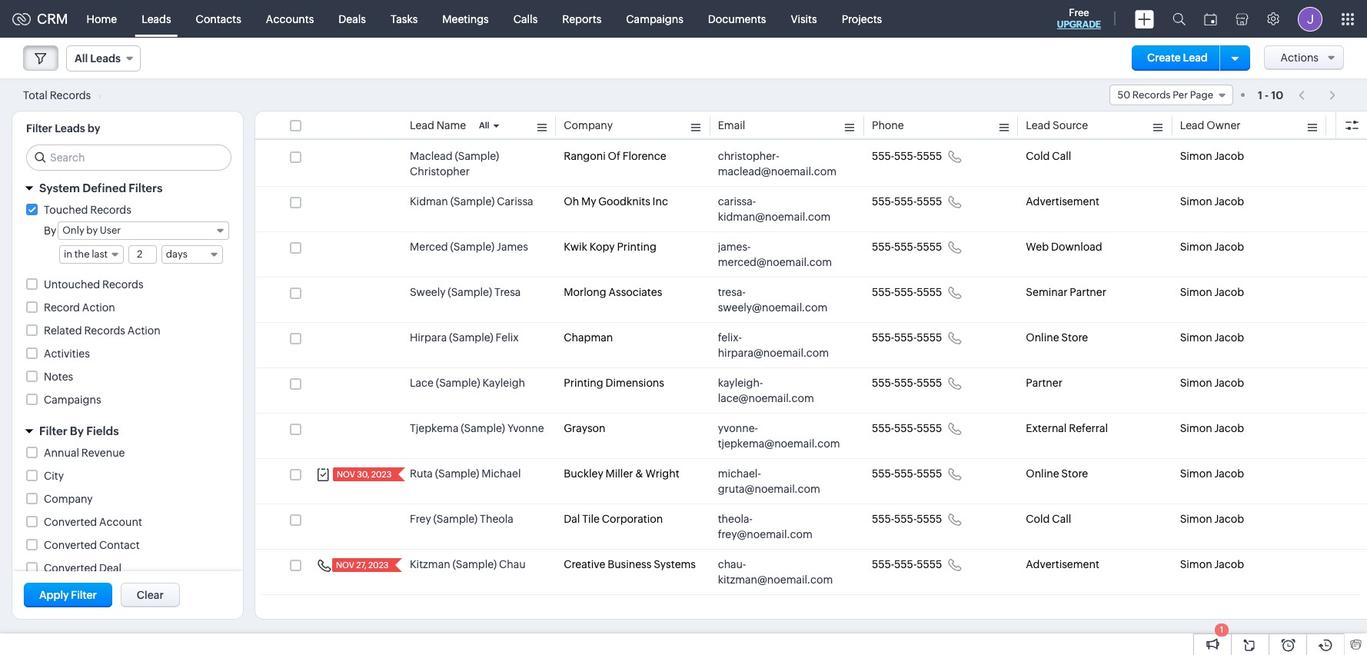 Task type: describe. For each thing, give the bounding box(es) containing it.
simon for chau- kitzman@noemail.com
[[1181, 559, 1213, 571]]

ruta
[[410, 468, 433, 480]]

(sample) for yvonne
[[461, 422, 506, 435]]

0 vertical spatial printing
[[617, 241, 657, 253]]

simon jacob for tresa- sweely@noemail.com
[[1181, 286, 1245, 299]]

seminar
[[1027, 286, 1068, 299]]

simon for yvonne- tjepkema@noemail.com
[[1181, 422, 1213, 435]]

records for untouched
[[102, 279, 144, 291]]

create lead button
[[1133, 45, 1224, 71]]

lead for lead name
[[410, 119, 435, 132]]

(sample) for michael
[[435, 468, 480, 480]]

hirpara
[[410, 332, 447, 344]]

simon jacob for christopher- maclead@noemail.com
[[1181, 150, 1245, 162]]

5555 for felix- hirpara@noemail.com
[[917, 332, 943, 344]]

records for 50
[[1133, 89, 1171, 101]]

projects
[[842, 13, 883, 25]]

yvonne-
[[718, 422, 759, 435]]

external
[[1027, 422, 1067, 435]]

0 vertical spatial company
[[564, 119, 613, 132]]

5555 for michael- gruta@noemail.com
[[917, 468, 943, 480]]

tasks
[[391, 13, 418, 25]]

555-555-5555 for felix- hirpara@noemail.com
[[872, 332, 943, 344]]

5555 for tresa- sweely@noemail.com
[[917, 286, 943, 299]]

by inside dropdown button
[[70, 425, 84, 438]]

total records
[[23, 89, 91, 101]]

yvonne
[[508, 422, 544, 435]]

kitzman (sample) chau link
[[410, 557, 526, 572]]

(sample) for christopher
[[455, 150, 499, 162]]

activities
[[44, 348, 90, 360]]

1 vertical spatial company
[[44, 493, 93, 505]]

all for all leads
[[75, 52, 88, 65]]

yvonne- tjepkema@noemail.com
[[718, 422, 841, 450]]

email
[[718, 119, 746, 132]]

leads for filter leads by
[[55, 122, 85, 135]]

simon jacob for yvonne- tjepkema@noemail.com
[[1181, 422, 1245, 435]]

apply filter
[[39, 589, 97, 602]]

simon for tresa- sweely@noemail.com
[[1181, 286, 1213, 299]]

records for total
[[50, 89, 91, 101]]

nov 30, 2023
[[337, 470, 392, 479]]

yvonne- tjepkema@noemail.com link
[[718, 421, 842, 452]]

merced (sample) james link
[[410, 239, 528, 255]]

printing dimensions
[[564, 377, 665, 389]]

filter by fields button
[[12, 418, 243, 445]]

felix-
[[718, 332, 742, 344]]

visits link
[[779, 0, 830, 37]]

online store for michael- gruta@noemail.com
[[1027, 468, 1089, 480]]

grayson
[[564, 422, 606, 435]]

touched
[[44, 204, 88, 216]]

0 vertical spatial campaigns
[[626, 13, 684, 25]]

row group containing maclead (sample) christopher
[[255, 142, 1368, 596]]

record
[[44, 302, 80, 314]]

50
[[1118, 89, 1131, 101]]

florence
[[623, 150, 667, 162]]

buckley miller & wright
[[564, 468, 680, 480]]

(sample) for carissa
[[451, 195, 495, 208]]

10
[[1272, 89, 1284, 101]]

crm
[[37, 11, 68, 27]]

cold for christopher- maclead@noemail.com
[[1027, 150, 1051, 162]]

create menu image
[[1136, 10, 1155, 28]]

system defined filters
[[39, 182, 163, 195]]

all leads
[[75, 52, 121, 65]]

5555 for christopher- maclead@noemail.com
[[917, 150, 943, 162]]

all for all
[[479, 121, 490, 130]]

annual
[[44, 447, 79, 459]]

simon for felix- hirpara@noemail.com
[[1181, 332, 1213, 344]]

oh my goodknits inc
[[564, 195, 669, 208]]

maclead
[[410, 150, 453, 162]]

source
[[1053, 119, 1089, 132]]

accounts link
[[254, 0, 326, 37]]

campaigns link
[[614, 0, 696, 37]]

last
[[92, 249, 108, 260]]

michael
[[482, 468, 521, 480]]

create lead
[[1148, 52, 1208, 64]]

profile element
[[1289, 0, 1333, 37]]

search element
[[1164, 0, 1196, 38]]

by inside field
[[86, 225, 98, 236]]

5555 for theola- frey@noemail.com
[[917, 513, 943, 525]]

2023 for ruta (sample) michael
[[371, 470, 392, 479]]

0 vertical spatial partner
[[1070, 286, 1107, 299]]

crm link
[[12, 11, 68, 27]]

meetings link
[[430, 0, 501, 37]]

0 horizontal spatial by
[[44, 225, 56, 237]]

store for michael- gruta@noemail.com
[[1062, 468, 1089, 480]]

rangoni
[[564, 150, 606, 162]]

calls
[[514, 13, 538, 25]]

of
[[608, 150, 621, 162]]

untouched records
[[44, 279, 144, 291]]

0 horizontal spatial campaigns
[[44, 394, 101, 406]]

upgrade
[[1058, 19, 1102, 30]]

simon jacob for kayleigh- lace@noemail.com
[[1181, 377, 1245, 389]]

jacob for christopher- maclead@noemail.com
[[1215, 150, 1245, 162]]

reports link
[[550, 0, 614, 37]]

1 vertical spatial printing
[[564, 377, 604, 389]]

tjepkema (sample) yvonne link
[[410, 421, 544, 436]]

miller
[[606, 468, 634, 480]]

nov 27, 2023 link
[[332, 559, 390, 572]]

jacob for tresa- sweely@noemail.com
[[1215, 286, 1245, 299]]

goodknits
[[599, 195, 651, 208]]

calendar image
[[1205, 13, 1218, 25]]

chau- kitzman@noemail.com
[[718, 559, 833, 586]]

maclead (sample) christopher link
[[410, 148, 549, 179]]

owner
[[1207, 119, 1241, 132]]

lead for lead source
[[1027, 119, 1051, 132]]

All Leads field
[[66, 45, 141, 72]]

tjepkema@noemail.com
[[718, 438, 841, 450]]

5555 for carissa- kidman@noemail.com
[[917, 195, 943, 208]]

advertisement for carissa- kidman@noemail.com
[[1027, 195, 1100, 208]]

frey
[[410, 513, 431, 525]]

projects link
[[830, 0, 895, 37]]

michael- gruta@noemail.com link
[[718, 466, 842, 497]]

filters
[[129, 182, 163, 195]]

leads link
[[129, 0, 184, 37]]

50 Records Per Page field
[[1110, 85, 1234, 105]]

(sample) for kayleigh
[[436, 377, 481, 389]]

simon jacob for theola- frey@noemail.com
[[1181, 513, 1245, 525]]

jacob for carissa- kidman@noemail.com
[[1215, 195, 1245, 208]]

simon for christopher- maclead@noemail.com
[[1181, 150, 1213, 162]]

page
[[1191, 89, 1214, 101]]

call for theola- frey@noemail.com
[[1053, 513, 1072, 525]]

filter for filter by fields
[[39, 425, 67, 438]]

Only by User field
[[58, 222, 229, 240]]

lace (sample) kayleigh link
[[410, 375, 526, 391]]

dal tile corporation
[[564, 513, 663, 525]]

50 records per page
[[1118, 89, 1214, 101]]

lead inside button
[[1184, 52, 1208, 64]]

days field
[[161, 245, 223, 264]]

kidman
[[410, 195, 448, 208]]

deal
[[99, 562, 122, 575]]

seminar partner
[[1027, 286, 1107, 299]]

0 horizontal spatial partner
[[1027, 377, 1063, 389]]

kitzman (sample) chau
[[410, 559, 526, 571]]

deals
[[339, 13, 366, 25]]

untouched
[[44, 279, 100, 291]]

web
[[1027, 241, 1050, 253]]

clear
[[137, 589, 164, 602]]

555-555-5555 for james- merced@noemail.com
[[872, 241, 943, 253]]

cold for theola- frey@noemail.com
[[1027, 513, 1051, 525]]

store for felix- hirpara@noemail.com
[[1062, 332, 1089, 344]]

advertisement for chau- kitzman@noemail.com
[[1027, 559, 1100, 571]]

lace (sample) kayleigh
[[410, 377, 526, 389]]

(sample) for theola
[[434, 513, 478, 525]]

contacts link
[[184, 0, 254, 37]]

creative
[[564, 559, 606, 571]]

record action
[[44, 302, 115, 314]]



Task type: vqa. For each thing, say whether or not it's contained in the screenshot.
Mass corresponding to Mass Update
no



Task type: locate. For each thing, give the bounding box(es) containing it.
simon jacob for chau- kitzman@noemail.com
[[1181, 559, 1245, 571]]

carissa-
[[718, 195, 756, 208]]

0 vertical spatial cold
[[1027, 150, 1051, 162]]

days
[[166, 249, 188, 260]]

in
[[64, 249, 72, 260]]

company up the 'rangoni'
[[564, 119, 613, 132]]

simon jacob for james- merced@noemail.com
[[1181, 241, 1245, 253]]

(sample) right lace
[[436, 377, 481, 389]]

city
[[44, 470, 64, 482]]

rangoni of florence
[[564, 150, 667, 162]]

(sample) right ruta
[[435, 468, 480, 480]]

online store down seminar partner on the right top
[[1027, 332, 1089, 344]]

555-555-5555 for kayleigh- lace@noemail.com
[[872, 377, 943, 389]]

1 vertical spatial 1
[[1221, 626, 1224, 635]]

simon jacob for michael- gruta@noemail.com
[[1181, 468, 1245, 480]]

online down external
[[1027, 468, 1060, 480]]

1 vertical spatial 2023
[[368, 561, 389, 570]]

touched records
[[44, 204, 131, 216]]

apply
[[39, 589, 69, 602]]

jacob for theola- frey@noemail.com
[[1215, 513, 1245, 525]]

records up user
[[90, 204, 131, 216]]

business
[[608, 559, 652, 571]]

7 5555 from the top
[[917, 422, 943, 435]]

account
[[99, 516, 142, 529]]

1 555-555-5555 from the top
[[872, 150, 943, 162]]

james- merced@noemail.com
[[718, 241, 833, 269]]

chapman
[[564, 332, 613, 344]]

converted for converted account
[[44, 516, 97, 529]]

1 vertical spatial cold call
[[1027, 513, 1072, 525]]

(sample) inside maclead (sample) christopher
[[455, 150, 499, 162]]

0 vertical spatial 2023
[[371, 470, 392, 479]]

1 vertical spatial store
[[1062, 468, 1089, 480]]

by left only
[[44, 225, 56, 237]]

1 online from the top
[[1027, 332, 1060, 344]]

7 jacob from the top
[[1215, 422, 1245, 435]]

1 vertical spatial all
[[479, 121, 490, 130]]

2 vertical spatial filter
[[71, 589, 97, 602]]

calls link
[[501, 0, 550, 37]]

1 horizontal spatial partner
[[1070, 286, 1107, 299]]

simon jacob for carissa- kidman@noemail.com
[[1181, 195, 1245, 208]]

9 jacob from the top
[[1215, 513, 1245, 525]]

0 vertical spatial leads
[[142, 13, 171, 25]]

lead for lead owner
[[1181, 119, 1205, 132]]

2 vertical spatial leads
[[55, 122, 85, 135]]

create menu element
[[1126, 0, 1164, 37]]

Search text field
[[27, 145, 231, 170]]

simon for theola- frey@noemail.com
[[1181, 513, 1213, 525]]

8 jacob from the top
[[1215, 468, 1245, 480]]

lead source
[[1027, 119, 1089, 132]]

web download
[[1027, 241, 1103, 253]]

sweely
[[410, 286, 446, 299]]

1 vertical spatial campaigns
[[44, 394, 101, 406]]

1 vertical spatial filter
[[39, 425, 67, 438]]

tresa- sweely@noemail.com
[[718, 286, 828, 314]]

30,
[[357, 470, 370, 479]]

2 store from the top
[[1062, 468, 1089, 480]]

simon for michael- gruta@noemail.com
[[1181, 468, 1213, 480]]

online store down external referral
[[1027, 468, 1089, 480]]

external referral
[[1027, 422, 1109, 435]]

printing up grayson
[[564, 377, 604, 389]]

by
[[88, 122, 100, 135], [86, 225, 98, 236]]

in the last field
[[59, 245, 124, 264]]

by
[[44, 225, 56, 237], [70, 425, 84, 438]]

10 5555 from the top
[[917, 559, 943, 571]]

by up annual revenue
[[70, 425, 84, 438]]

records
[[50, 89, 91, 101], [1133, 89, 1171, 101], [90, 204, 131, 216], [102, 279, 144, 291], [84, 325, 125, 337]]

0 vertical spatial by
[[44, 225, 56, 237]]

1 cold from the top
[[1027, 150, 1051, 162]]

4 jacob from the top
[[1215, 286, 1245, 299]]

0 horizontal spatial company
[[44, 493, 93, 505]]

555-555-5555 for christopher- maclead@noemail.com
[[872, 150, 943, 162]]

michael-
[[718, 468, 761, 480]]

jacob for yvonne- tjepkema@noemail.com
[[1215, 422, 1245, 435]]

27,
[[356, 561, 367, 570]]

printing
[[617, 241, 657, 253], [564, 377, 604, 389]]

6 simon from the top
[[1181, 377, 1213, 389]]

actions
[[1281, 52, 1319, 64]]

555-555-5555 for theola- frey@noemail.com
[[872, 513, 943, 525]]

campaigns down "notes" on the bottom left
[[44, 394, 101, 406]]

3 simon jacob from the top
[[1181, 241, 1245, 253]]

0 vertical spatial filter
[[26, 122, 52, 135]]

online store
[[1027, 332, 1089, 344], [1027, 468, 1089, 480]]

simon for carissa- kidman@noemail.com
[[1181, 195, 1213, 208]]

(sample) left yvonne
[[461, 422, 506, 435]]

ruta (sample) michael link
[[410, 466, 521, 482]]

lead left name
[[410, 119, 435, 132]]

the
[[74, 249, 90, 260]]

nov left 27,
[[336, 561, 355, 570]]

online store for felix- hirpara@noemail.com
[[1027, 332, 1089, 344]]

printing right kopy
[[617, 241, 657, 253]]

5 jacob from the top
[[1215, 332, 1245, 344]]

kayleigh- lace@noemail.com link
[[718, 375, 842, 406]]

None text field
[[129, 246, 156, 263]]

converted for converted deal
[[44, 562, 97, 575]]

records for related
[[84, 325, 125, 337]]

1 vertical spatial cold
[[1027, 513, 1051, 525]]

2 simon jacob from the top
[[1181, 195, 1245, 208]]

action down untouched records
[[128, 325, 161, 337]]

carissa- kidman@noemail.com
[[718, 195, 831, 223]]

online for felix- hirpara@noemail.com
[[1027, 332, 1060, 344]]

6 5555 from the top
[[917, 377, 943, 389]]

0 vertical spatial by
[[88, 122, 100, 135]]

wright
[[646, 468, 680, 480]]

5555 for kayleigh- lace@noemail.com
[[917, 377, 943, 389]]

jacob for kayleigh- lace@noemail.com
[[1215, 377, 1245, 389]]

0 horizontal spatial action
[[82, 302, 115, 314]]

1 horizontal spatial 1
[[1259, 89, 1263, 101]]

1 horizontal spatial by
[[70, 425, 84, 438]]

store down external referral
[[1062, 468, 1089, 480]]

nov
[[337, 470, 355, 479], [336, 561, 355, 570]]

kayleigh
[[483, 377, 526, 389]]

records for touched
[[90, 204, 131, 216]]

(sample) for chau
[[453, 559, 497, 571]]

online down seminar
[[1027, 332, 1060, 344]]

inc
[[653, 195, 669, 208]]

3 555-555-5555 from the top
[[872, 241, 943, 253]]

sweely (sample) tresa link
[[410, 285, 521, 300]]

2 call from the top
[[1053, 513, 1072, 525]]

dimensions
[[606, 377, 665, 389]]

leads right 'home' 'link'
[[142, 13, 171, 25]]

merced
[[410, 241, 448, 253]]

lead left owner
[[1181, 119, 1205, 132]]

converted for converted contact
[[44, 539, 97, 552]]

jacob for james- merced@noemail.com
[[1215, 241, 1245, 253]]

chau- kitzman@noemail.com link
[[718, 557, 842, 588]]

partner up external
[[1027, 377, 1063, 389]]

converted deal
[[44, 562, 122, 575]]

0 vertical spatial advertisement
[[1027, 195, 1100, 208]]

carissa
[[497, 195, 534, 208]]

3 converted from the top
[[44, 562, 97, 575]]

0 horizontal spatial leads
[[55, 122, 85, 135]]

filter inside filter by fields dropdown button
[[39, 425, 67, 438]]

7 simon from the top
[[1181, 422, 1213, 435]]

6 555-555-5555 from the top
[[872, 377, 943, 389]]

(sample) left chau
[[453, 559, 497, 571]]

morlong associates
[[564, 286, 663, 299]]

1 simon from the top
[[1181, 150, 1213, 162]]

1 horizontal spatial leads
[[90, 52, 121, 65]]

company down city
[[44, 493, 93, 505]]

carissa- kidman@noemail.com link
[[718, 194, 842, 225]]

10 simon jacob from the top
[[1181, 559, 1245, 571]]

5555 for chau- kitzman@noemail.com
[[917, 559, 943, 571]]

10 simon from the top
[[1181, 559, 1213, 571]]

all inside all leads field
[[75, 52, 88, 65]]

8 5555 from the top
[[917, 468, 943, 480]]

1 advertisement from the top
[[1027, 195, 1100, 208]]

call for christopher- maclead@noemail.com
[[1053, 150, 1072, 162]]

morlong
[[564, 286, 607, 299]]

1 for 1
[[1221, 626, 1224, 635]]

converted up converted contact
[[44, 516, 97, 529]]

leads for all leads
[[90, 52, 121, 65]]

maclead@noemail.com
[[718, 165, 837, 178]]

1 simon jacob from the top
[[1181, 150, 1245, 162]]

row group
[[255, 142, 1368, 596]]

1 call from the top
[[1053, 150, 1072, 162]]

9 simon from the top
[[1181, 513, 1213, 525]]

5 simon from the top
[[1181, 332, 1213, 344]]

10 jacob from the top
[[1215, 559, 1245, 571]]

2 online from the top
[[1027, 468, 1060, 480]]

10 555-555-5555 from the top
[[872, 559, 943, 571]]

action up related records action
[[82, 302, 115, 314]]

555-555-5555 for carissa- kidman@noemail.com
[[872, 195, 943, 208]]

2 jacob from the top
[[1215, 195, 1245, 208]]

0 vertical spatial all
[[75, 52, 88, 65]]

(sample) left felix
[[449, 332, 494, 344]]

james
[[497, 241, 528, 253]]

0 vertical spatial converted
[[44, 516, 97, 529]]

4 simon from the top
[[1181, 286, 1213, 299]]

3 5555 from the top
[[917, 241, 943, 253]]

2 vertical spatial converted
[[44, 562, 97, 575]]

2023 right 30,
[[371, 470, 392, 479]]

1 vertical spatial call
[[1053, 513, 1072, 525]]

systems
[[654, 559, 696, 571]]

sweely (sample) tresa
[[410, 286, 521, 299]]

2023
[[371, 470, 392, 479], [368, 561, 389, 570]]

phone
[[872, 119, 905, 132]]

1 store from the top
[[1062, 332, 1089, 344]]

555-555-5555 for tresa- sweely@noemail.com
[[872, 286, 943, 299]]

jacob for felix- hirpara@noemail.com
[[1215, 332, 1245, 344]]

converted up apply filter button
[[44, 562, 97, 575]]

555-555-5555 for yvonne- tjepkema@noemail.com
[[872, 422, 943, 435]]

1 converted from the top
[[44, 516, 97, 529]]

campaigns right reports "link"
[[626, 13, 684, 25]]

8 555-555-5555 from the top
[[872, 468, 943, 480]]

records right 50
[[1133, 89, 1171, 101]]

total
[[23, 89, 48, 101]]

records left 'loading' image
[[50, 89, 91, 101]]

1 vertical spatial leads
[[90, 52, 121, 65]]

related records action
[[44, 325, 161, 337]]

2 5555 from the top
[[917, 195, 943, 208]]

all up 'total records'
[[75, 52, 88, 65]]

7 simon jacob from the top
[[1181, 422, 1245, 435]]

2 horizontal spatial leads
[[142, 13, 171, 25]]

1 vertical spatial partner
[[1027, 377, 1063, 389]]

per
[[1173, 89, 1189, 101]]

home link
[[74, 0, 129, 37]]

9 5555 from the top
[[917, 513, 943, 525]]

leads down 'total records'
[[55, 122, 85, 135]]

profile image
[[1299, 7, 1323, 31]]

555-555-5555
[[872, 150, 943, 162], [872, 195, 943, 208], [872, 241, 943, 253], [872, 286, 943, 299], [872, 332, 943, 344], [872, 377, 943, 389], [872, 422, 943, 435], [872, 468, 943, 480], [872, 513, 943, 525], [872, 559, 943, 571]]

5 simon jacob from the top
[[1181, 332, 1245, 344]]

michael- gruta@noemail.com
[[718, 468, 821, 495]]

(sample) for felix
[[449, 332, 494, 344]]

simon jacob for felix- hirpara@noemail.com
[[1181, 332, 1245, 344]]

1 vertical spatial advertisement
[[1027, 559, 1100, 571]]

2 simon from the top
[[1181, 195, 1213, 208]]

1 horizontal spatial campaigns
[[626, 13, 684, 25]]

1 - 10
[[1259, 89, 1284, 101]]

online
[[1027, 332, 1060, 344], [1027, 468, 1060, 480]]

2 555-555-5555 from the top
[[872, 195, 943, 208]]

records down last
[[102, 279, 144, 291]]

contact
[[99, 539, 140, 552]]

records down record action
[[84, 325, 125, 337]]

frey@noemail.com
[[718, 529, 813, 541]]

1 vertical spatial by
[[86, 225, 98, 236]]

1 vertical spatial by
[[70, 425, 84, 438]]

nov for kitzman
[[336, 561, 355, 570]]

(sample) down "maclead (sample) christopher" link
[[451, 195, 495, 208]]

2 advertisement from the top
[[1027, 559, 1100, 571]]

revenue
[[81, 447, 125, 459]]

4 simon jacob from the top
[[1181, 286, 1245, 299]]

2023 inside nov 27, 2023 link
[[368, 561, 389, 570]]

1 horizontal spatial all
[[479, 121, 490, 130]]

1 horizontal spatial action
[[128, 325, 161, 337]]

1 vertical spatial online store
[[1027, 468, 1089, 480]]

store
[[1062, 332, 1089, 344], [1062, 468, 1089, 480]]

my
[[582, 195, 597, 208]]

1 cold call from the top
[[1027, 150, 1072, 162]]

0 horizontal spatial all
[[75, 52, 88, 65]]

by left user
[[86, 225, 98, 236]]

(sample) left james
[[450, 241, 495, 253]]

nov for ruta
[[337, 470, 355, 479]]

1 for 1 - 10
[[1259, 89, 1263, 101]]

5555 for yvonne- tjepkema@noemail.com
[[917, 422, 943, 435]]

filter inside apply filter button
[[71, 589, 97, 602]]

kidman (sample) carissa
[[410, 195, 534, 208]]

5555
[[917, 150, 943, 162], [917, 195, 943, 208], [917, 241, 943, 253], [917, 286, 943, 299], [917, 332, 943, 344], [917, 377, 943, 389], [917, 422, 943, 435], [917, 468, 943, 480], [917, 513, 943, 525], [917, 559, 943, 571]]

annual revenue
[[44, 447, 125, 459]]

jacob for michael- gruta@noemail.com
[[1215, 468, 1245, 480]]

cold call for theola- frey@noemail.com
[[1027, 513, 1072, 525]]

theola-
[[718, 513, 753, 525]]

555-555-5555 for michael- gruta@noemail.com
[[872, 468, 943, 480]]

2023 inside nov 30, 2023 link
[[371, 470, 392, 479]]

555-555-5555 for chau- kitzman@noemail.com
[[872, 559, 943, 571]]

tile
[[583, 513, 600, 525]]

kayleigh- lace@noemail.com
[[718, 377, 815, 405]]

4 555-555-5555 from the top
[[872, 286, 943, 299]]

0 vertical spatial call
[[1053, 150, 1072, 162]]

1 vertical spatial action
[[128, 325, 161, 337]]

hirpara@noemail.com
[[718, 347, 830, 359]]

converted contact
[[44, 539, 140, 552]]

chau
[[499, 559, 526, 571]]

filter down the converted deal
[[71, 589, 97, 602]]

logo image
[[12, 13, 31, 25]]

leads up 'loading' image
[[90, 52, 121, 65]]

lead left source
[[1027, 119, 1051, 132]]

cold call for christopher- maclead@noemail.com
[[1027, 150, 1072, 162]]

jacob for chau- kitzman@noemail.com
[[1215, 559, 1245, 571]]

kopy
[[590, 241, 615, 253]]

0 horizontal spatial 1
[[1221, 626, 1224, 635]]

3 simon from the top
[[1181, 241, 1213, 253]]

kwik
[[564, 241, 588, 253]]

8 simon from the top
[[1181, 468, 1213, 480]]

5555 for james- merced@noemail.com
[[917, 241, 943, 253]]

0 vertical spatial online store
[[1027, 332, 1089, 344]]

lead
[[1184, 52, 1208, 64], [410, 119, 435, 132], [1027, 119, 1051, 132], [1181, 119, 1205, 132]]

8 simon jacob from the top
[[1181, 468, 1245, 480]]

1 online store from the top
[[1027, 332, 1089, 344]]

simon for kayleigh- lace@noemail.com
[[1181, 377, 1213, 389]]

(sample) right frey
[[434, 513, 478, 525]]

navigation
[[1292, 84, 1345, 106]]

(sample) down name
[[455, 150, 499, 162]]

2 cold from the top
[[1027, 513, 1051, 525]]

filter for filter leads by
[[26, 122, 52, 135]]

online for michael- gruta@noemail.com
[[1027, 468, 1060, 480]]

store down seminar partner on the right top
[[1062, 332, 1089, 344]]

2 cold call from the top
[[1027, 513, 1072, 525]]

1 horizontal spatial company
[[564, 119, 613, 132]]

2023 right 27,
[[368, 561, 389, 570]]

(sample) for james
[[450, 241, 495, 253]]

converted account
[[44, 516, 142, 529]]

lead right create
[[1184, 52, 1208, 64]]

filter up the annual
[[39, 425, 67, 438]]

converted
[[44, 516, 97, 529], [44, 539, 97, 552], [44, 562, 97, 575]]

by down 'loading' image
[[88, 122, 100, 135]]

1 horizontal spatial printing
[[617, 241, 657, 253]]

0 horizontal spatial printing
[[564, 377, 604, 389]]

1 vertical spatial converted
[[44, 539, 97, 552]]

nov left 30,
[[337, 470, 355, 479]]

converted up the converted deal
[[44, 539, 97, 552]]

partner right seminar
[[1070, 286, 1107, 299]]

5 555-555-5555 from the top
[[872, 332, 943, 344]]

6 simon jacob from the top
[[1181, 377, 1245, 389]]

1 jacob from the top
[[1215, 150, 1245, 162]]

filter down total
[[26, 122, 52, 135]]

1 vertical spatial nov
[[336, 561, 355, 570]]

fields
[[86, 425, 119, 438]]

filter by fields
[[39, 425, 119, 438]]

2 online store from the top
[[1027, 468, 1089, 480]]

system
[[39, 182, 80, 195]]

0 vertical spatial online
[[1027, 332, 1060, 344]]

0 vertical spatial 1
[[1259, 89, 1263, 101]]

search image
[[1173, 12, 1186, 25]]

5 5555 from the top
[[917, 332, 943, 344]]

0 vertical spatial store
[[1062, 332, 1089, 344]]

buckley
[[564, 468, 604, 480]]

records inside field
[[1133, 89, 1171, 101]]

2 converted from the top
[[44, 539, 97, 552]]

james-
[[718, 241, 751, 253]]

0 vertical spatial action
[[82, 302, 115, 314]]

kitzman@noemail.com
[[718, 574, 833, 586]]

6 jacob from the top
[[1215, 377, 1245, 389]]

felix- hirpara@noemail.com link
[[718, 330, 842, 361]]

0 vertical spatial cold call
[[1027, 150, 1072, 162]]

1 vertical spatial online
[[1027, 468, 1060, 480]]

1 5555 from the top
[[917, 150, 943, 162]]

simon for james- merced@noemail.com
[[1181, 241, 1213, 253]]

0 vertical spatial nov
[[337, 470, 355, 479]]

simon
[[1181, 150, 1213, 162], [1181, 195, 1213, 208], [1181, 241, 1213, 253], [1181, 286, 1213, 299], [1181, 332, 1213, 344], [1181, 377, 1213, 389], [1181, 422, 1213, 435], [1181, 468, 1213, 480], [1181, 513, 1213, 525], [1181, 559, 1213, 571]]

7 555-555-5555 from the top
[[872, 422, 943, 435]]

leads inside field
[[90, 52, 121, 65]]

2023 for kitzman (sample) chau
[[368, 561, 389, 570]]

(sample) for tresa
[[448, 286, 492, 299]]

christopher
[[410, 165, 470, 178]]

4 5555 from the top
[[917, 286, 943, 299]]

loading image
[[93, 94, 101, 99]]

9 555-555-5555 from the top
[[872, 513, 943, 525]]

9 simon jacob from the top
[[1181, 513, 1245, 525]]

(sample) left tresa
[[448, 286, 492, 299]]

3 jacob from the top
[[1215, 241, 1245, 253]]

all right name
[[479, 121, 490, 130]]



